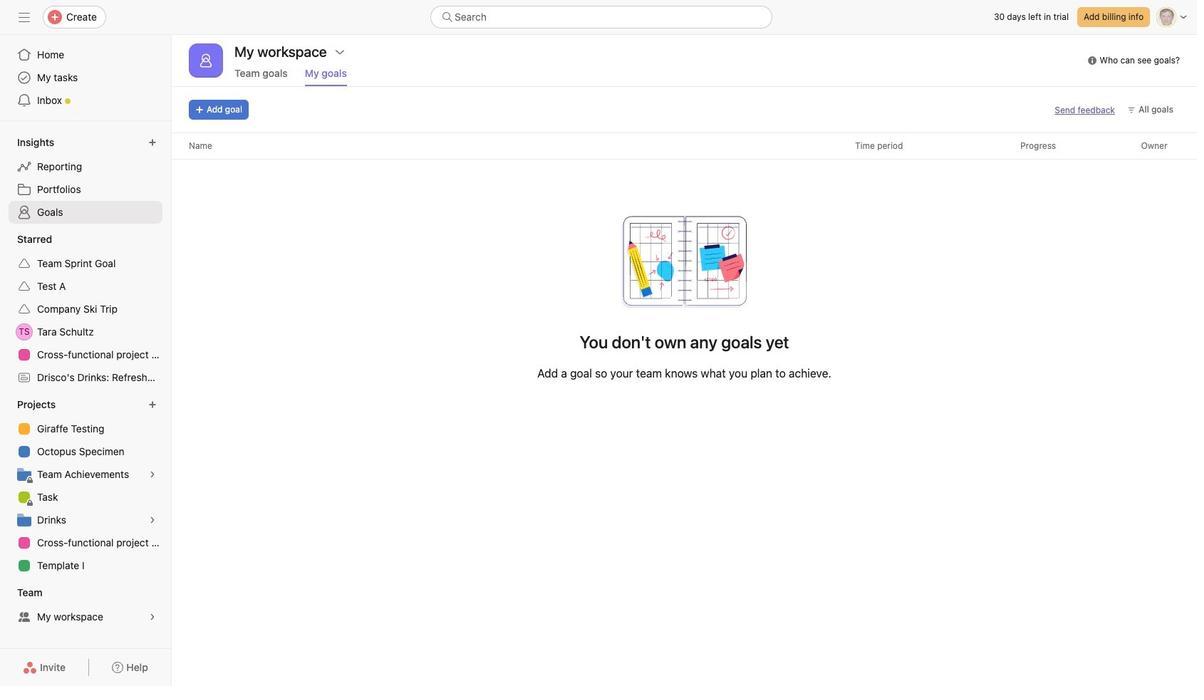 Task type: locate. For each thing, give the bounding box(es) containing it.
list box
[[431, 6, 773, 29]]

see details, team achievements image
[[148, 471, 157, 479]]

teams element
[[0, 580, 171, 632]]

see details, drinks image
[[148, 516, 157, 525]]

new project or portfolio image
[[148, 401, 157, 409]]

starred element
[[0, 227, 171, 392]]



Task type: vqa. For each thing, say whether or not it's contained in the screenshot.
row
no



Task type: describe. For each thing, give the bounding box(es) containing it.
insights element
[[0, 130, 171, 227]]

new insights image
[[148, 138, 157, 147]]

projects element
[[0, 392, 171, 580]]

hide sidebar image
[[19, 11, 30, 23]]

see details, my workspace image
[[148, 613, 157, 622]]

show options image
[[334, 46, 346, 58]]

global element
[[0, 35, 171, 120]]



